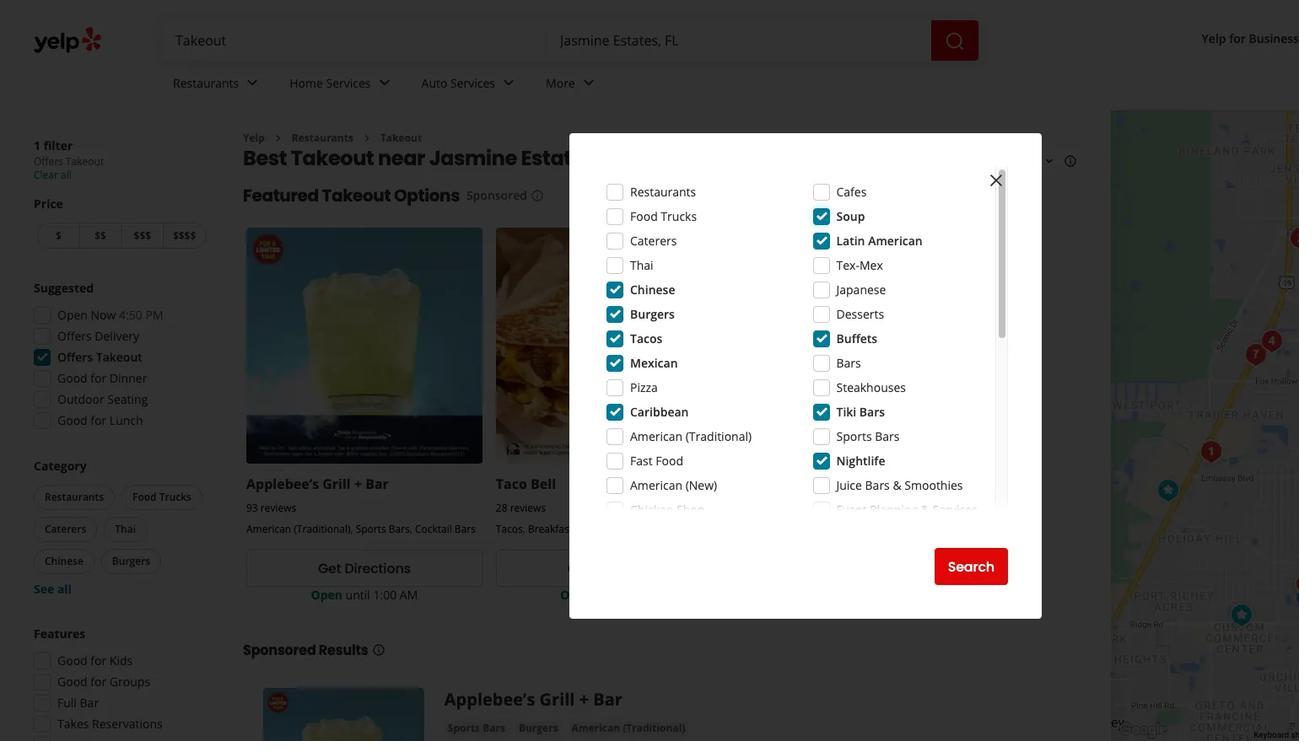 Task type: vqa. For each thing, say whether or not it's contained in the screenshot.
Next image
no



Task type: describe. For each thing, give the bounding box(es) containing it.
search
[[948, 557, 995, 577]]

28
[[496, 502, 508, 516]]

93
[[246, 502, 258, 516]]

suggested
[[34, 280, 94, 296]]

american (traditional) inside the search dialog
[[630, 429, 752, 445]]

24 chevron down v2 image for more
[[579, 73, 599, 93]]

$$$$
[[173, 229, 196, 243]]

1 horizontal spatial burgers
[[519, 722, 558, 736]]

good for good for lunch
[[57, 413, 88, 429]]

brunch,
[[586, 523, 622, 537]]

jasmine
[[429, 145, 517, 173]]

takeout inside 1 filter offers takeout clear all
[[66, 154, 104, 169]]

(traditional) inside american (traditional) button
[[623, 722, 686, 736]]

featured
[[243, 184, 319, 208]]

american up mex
[[869, 233, 923, 249]]

services inside the search dialog
[[933, 502, 978, 518]]

buffets
[[837, 331, 878, 347]]

caterers button
[[34, 517, 97, 543]]

wings
[[814, 508, 843, 523]]

delivery
[[95, 328, 139, 344]]

0 vertical spatial restaurants link
[[160, 61, 276, 110]]

takeout for best
[[291, 145, 374, 173]]

tiki bars
[[837, 404, 885, 420]]

$$ button
[[79, 223, 121, 249]]

tacos,
[[496, 523, 526, 537]]

$
[[56, 229, 61, 243]]

taco bell image
[[1152, 474, 1185, 508]]

for for groups
[[91, 674, 107, 690]]

cocktail
[[415, 523, 452, 537]]

mex
[[860, 257, 883, 273]]

thai inside 'button'
[[115, 522, 136, 537]]

bars down steakhouses at the right
[[860, 404, 885, 420]]

16 chevron right v2 image for restaurants
[[272, 132, 285, 145]]

now
[[91, 307, 116, 323]]

good for kids
[[57, 653, 133, 669]]

+ for applebee's grill + bar
[[580, 689, 589, 712]]

latin
[[837, 233, 866, 249]]

good for groups
[[57, 674, 150, 690]]

(new)
[[686, 478, 718, 494]]

taco
[[496, 475, 527, 494]]

caribbean
[[630, 404, 689, 420]]

open until 1:00 am
[[311, 588, 418, 604]]

grill for applebee's grill + bar
[[540, 689, 575, 712]]

soup
[[837, 208, 865, 224]]

price
[[34, 196, 63, 212]]

outdoor
[[57, 392, 104, 408]]

auto
[[422, 75, 448, 91]]

get directions for reviews
[[568, 559, 661, 579]]

full
[[57, 695, 77, 711]]

american (traditional) link
[[568, 721, 689, 738]]

full bar
[[57, 695, 99, 711]]

24 chevron down v2 image for home services
[[374, 73, 395, 93]]

open for now
[[57, 307, 88, 323]]

takeout link
[[381, 131, 422, 145]]

for for lunch
[[91, 413, 107, 429]]

fl
[[604, 145, 625, 173]]

sports bars link
[[445, 721, 509, 738]]

sports inside the search dialog
[[837, 429, 872, 445]]

1 filter offers takeout clear all
[[34, 138, 104, 182]]

food inside the 'taco bell 28 reviews tacos, breakfast & brunch, fast food'
[[647, 523, 671, 537]]

sh
[[1292, 731, 1300, 740]]

google image
[[1116, 720, 1172, 742]]

reservations
[[92, 717, 163, 733]]

sports bars inside the search dialog
[[837, 429, 900, 445]]

for for dinner
[[91, 371, 107, 387]]

clear all link
[[34, 168, 72, 182]]

see
[[34, 582, 54, 598]]

all inside 1 filter offers takeout clear all
[[61, 168, 72, 182]]

pizza, chicken wings
[[746, 508, 843, 523]]

more
[[546, 75, 575, 91]]

get for reviews
[[568, 559, 591, 579]]

home
[[290, 75, 323, 91]]

restaurants inside button
[[45, 490, 104, 505]]

latin american
[[837, 233, 923, 249]]

& for bars
[[893, 478, 902, 494]]

applebee's grill + bar
[[445, 689, 623, 712]]

1 horizontal spatial applebee's grill + bar link
[[445, 689, 623, 712]]

for for kids
[[91, 653, 107, 669]]

1 vertical spatial 16 info v2 image
[[372, 644, 385, 658]]

chicken inside the search dialog
[[630, 502, 674, 518]]

taco bell 28 reviews tacos, breakfast & brunch, fast food
[[496, 475, 671, 537]]

group containing category
[[30, 458, 209, 598]]

american inside button
[[572, 722, 620, 736]]

best
[[243, 145, 287, 173]]

bars inside applebee's grill + bar 93 reviews american (traditional), sports bars, cocktail bars
[[455, 523, 476, 537]]

pizza
[[630, 380, 658, 396]]

smoothies
[[905, 478, 963, 494]]

bars up nightlife
[[875, 429, 900, 445]]

see all button
[[34, 582, 72, 598]]

business
[[1249, 31, 1300, 47]]

event planning & services
[[837, 502, 978, 518]]

food trucks inside the search dialog
[[630, 208, 697, 224]]

restaurants inside the search dialog
[[630, 184, 696, 200]]

tex-mex
[[837, 257, 883, 273]]

business categories element
[[160, 61, 1300, 110]]

lunch
[[110, 413, 143, 429]]

& inside the 'taco bell 28 reviews tacos, breakfast & brunch, fast food'
[[576, 523, 583, 537]]

dinner
[[110, 371, 147, 387]]

caterers inside button
[[45, 522, 86, 537]]

argento's italian bistro image
[[1239, 338, 1273, 372]]

0 vertical spatial applebee's grill + bar link
[[246, 475, 389, 494]]

yelp link
[[243, 131, 265, 145]]

auto services link
[[408, 61, 533, 110]]

good for good for groups
[[57, 674, 88, 690]]

offers for offers delivery
[[57, 328, 92, 344]]

thai button
[[104, 517, 147, 543]]

directions for bar
[[345, 559, 411, 579]]

get directions for bar
[[318, 559, 411, 579]]

1 vertical spatial restaurants link
[[292, 131, 354, 145]]

cafes
[[837, 184, 867, 200]]

papa johns pizza image
[[1290, 582, 1300, 615]]

estates,
[[521, 145, 601, 173]]

breakfast
[[528, 523, 573, 537]]

24 chevron down v2 image for auto services
[[499, 73, 519, 93]]

bar for applebee's grill + bar
[[594, 689, 623, 712]]

steakhouses
[[837, 380, 906, 396]]

+ for applebee's grill + bar 93 reviews american (traditional), sports bars, cocktail bars
[[354, 475, 362, 494]]

desserts
[[837, 306, 885, 322]]

featured takeout options
[[243, 184, 460, 208]]

map region
[[1017, 0, 1300, 742]]

american up fast food
[[630, 429, 683, 445]]

24 chevron down v2 image for restaurants
[[242, 73, 263, 93]]

for for business
[[1230, 31, 1246, 47]]

applebee's grill + bar 93 reviews american (traditional), sports bars, cocktail bars
[[246, 475, 476, 537]]

bell
[[531, 475, 556, 494]]

thai inside the search dialog
[[630, 257, 654, 273]]

sponsored results
[[243, 642, 368, 661]]

bars,
[[389, 523, 413, 537]]

japanese
[[837, 282, 886, 298]]

fast inside the search dialog
[[630, 453, 653, 469]]

1 vertical spatial burgers
[[112, 554, 150, 569]]

1 horizontal spatial burgers button
[[516, 721, 562, 738]]

(traditional),
[[294, 523, 353, 537]]



Task type: locate. For each thing, give the bounding box(es) containing it.
directions for reviews
[[594, 559, 661, 579]]

services inside auto services link
[[451, 75, 495, 91]]

caterers
[[630, 233, 677, 249], [45, 522, 86, 537]]

sports bars up nightlife
[[837, 429, 900, 445]]

2 horizontal spatial open
[[561, 588, 592, 604]]

takes reservations
[[57, 717, 163, 733]]

1 horizontal spatial trucks
[[661, 208, 697, 224]]

& down smoothies
[[921, 502, 930, 518]]

1 vertical spatial chinese
[[45, 554, 83, 569]]

applebee's for applebee's grill + bar
[[445, 689, 535, 712]]

restaurants inside 'business categories' element
[[173, 75, 239, 91]]

category
[[34, 458, 87, 474]]

group containing suggested
[[29, 280, 209, 435]]

applebee's up 93
[[246, 475, 319, 494]]

reviews
[[261, 502, 297, 516], [510, 502, 546, 516]]

tiki
[[837, 404, 857, 420]]

sports left 'bars,'
[[356, 523, 386, 537]]

chinese up tacos on the top of page
[[630, 282, 676, 298]]

search button
[[935, 549, 1009, 586]]

offers inside 1 filter offers takeout clear all
[[34, 154, 63, 169]]

1 vertical spatial trucks
[[159, 490, 192, 505]]

1 vertical spatial burgers button
[[516, 721, 562, 738]]

0 horizontal spatial get directions
[[318, 559, 411, 579]]

1 horizontal spatial applebee's
[[445, 689, 535, 712]]

shop
[[677, 502, 705, 518]]

bar inside applebee's grill + bar 93 reviews american (traditional), sports bars, cocktail bars
[[366, 475, 389, 494]]

for down offers takeout
[[91, 371, 107, 387]]

seating
[[107, 392, 148, 408]]

takeout up options
[[381, 131, 422, 145]]

burgers link
[[516, 721, 562, 738]]

search dialog
[[0, 0, 1300, 742]]

1 vertical spatial fast
[[625, 523, 644, 537]]

get directions link down 'bars,'
[[246, 550, 483, 588]]

applebee's up sports bars button
[[445, 689, 535, 712]]

sponsored for sponsored results
[[243, 642, 316, 661]]

bars inside button
[[483, 722, 505, 736]]

2 horizontal spatial &
[[921, 502, 930, 518]]

more link
[[533, 61, 612, 110]]

sponsored down 'jasmine'
[[467, 188, 527, 204]]

$$$$ button
[[163, 223, 206, 249]]

3 good from the top
[[57, 653, 88, 669]]

sponsored for sponsored
[[467, 188, 527, 204]]

0 vertical spatial all
[[61, 168, 72, 182]]

sports down 'tiki bars' on the right
[[837, 429, 872, 445]]

1 vertical spatial applebee's grill + bar link
[[445, 689, 623, 712]]

0 horizontal spatial 24 chevron down v2 image
[[242, 73, 263, 93]]

near
[[378, 145, 425, 173]]

for inside yelp for business button
[[1230, 31, 1246, 47]]

burgers button down thai 'button'
[[101, 549, 161, 575]]

+ inside applebee's grill + bar 93 reviews american (traditional), sports bars, cocktail bars
[[354, 475, 362, 494]]

grill for applebee's grill + bar 93 reviews american (traditional), sports bars, cocktail bars
[[323, 475, 351, 494]]

0 horizontal spatial food trucks
[[133, 490, 192, 505]]

juice bars & smoothies
[[837, 478, 963, 494]]

mamma mia pizzeria image
[[1289, 569, 1300, 603]]

directions
[[345, 559, 411, 579], [594, 559, 661, 579]]

0 vertical spatial &
[[893, 478, 902, 494]]

$$
[[95, 229, 106, 243]]

0 vertical spatial food trucks
[[630, 208, 697, 224]]

0 vertical spatial offers
[[34, 154, 63, 169]]

american
[[869, 233, 923, 249], [630, 429, 683, 445], [630, 478, 683, 494], [246, 523, 291, 537], [572, 722, 620, 736]]

24 chevron down v2 image inside auto services link
[[499, 73, 519, 93]]

good down the outdoor
[[57, 413, 88, 429]]

pizza hut image
[[1225, 599, 1259, 633]]

24 chevron down v2 image right more
[[579, 73, 599, 93]]

get directions down brunch,
[[568, 559, 661, 579]]

all right see
[[57, 582, 72, 598]]

1 horizontal spatial 24 chevron down v2 image
[[579, 73, 599, 93]]

offers takeout
[[57, 349, 142, 365]]

rooster thai sushi image
[[1284, 222, 1300, 256]]

0 vertical spatial american (traditional)
[[630, 429, 752, 445]]

16 chevron right v2 image left takeout link
[[360, 132, 374, 145]]

16 info v2 image
[[1064, 155, 1078, 168]]

reviews down taco bell link at left
[[510, 502, 546, 516]]

food
[[630, 208, 658, 224], [656, 453, 684, 469], [133, 490, 157, 505], [647, 523, 671, 537]]

1 directions from the left
[[345, 559, 411, 579]]

bars right juice
[[866, 478, 890, 494]]

services
[[326, 75, 371, 91], [451, 75, 495, 91], [933, 502, 978, 518]]

bar for applebee's grill + bar 93 reviews american (traditional), sports bars, cocktail bars
[[366, 475, 389, 494]]

0 horizontal spatial bar
[[80, 695, 99, 711]]

0 horizontal spatial 16 info v2 image
[[372, 644, 385, 658]]

1 vertical spatial american (traditional)
[[572, 722, 686, 736]]

search image
[[945, 31, 966, 51]]

offers for offers takeout
[[57, 349, 93, 365]]

0 horizontal spatial get directions link
[[246, 550, 483, 588]]

home services link
[[276, 61, 408, 110]]

applebee's grill + bar link
[[246, 475, 389, 494], [445, 689, 623, 712]]

0 horizontal spatial sports
[[356, 523, 386, 537]]

chinese button
[[34, 549, 94, 575]]

0 vertical spatial burgers button
[[101, 549, 161, 575]]

american (traditional) inside button
[[572, 722, 686, 736]]

0 vertical spatial chinese
[[630, 282, 676, 298]]

features
[[34, 626, 85, 642]]

chiki churros image
[[1195, 435, 1228, 469]]

2 16 chevron right v2 image from the left
[[360, 132, 374, 145]]

0 horizontal spatial chicken
[[630, 502, 674, 518]]

burgers inside the search dialog
[[630, 306, 675, 322]]

1 horizontal spatial open
[[311, 588, 343, 604]]

0 horizontal spatial 16 chevron right v2 image
[[272, 132, 285, 145]]

1 16 chevron right v2 image from the left
[[272, 132, 285, 145]]

offers delivery
[[57, 328, 139, 344]]

0 vertical spatial sports
[[837, 429, 872, 445]]

yelp for yelp for business
[[1202, 31, 1227, 47]]

24 chevron down v2 image inside home services link
[[374, 73, 395, 93]]

trucks
[[661, 208, 697, 224], [159, 490, 192, 505]]

1 reviews from the left
[[261, 502, 297, 516]]

price group
[[34, 196, 209, 252]]

24 chevron down v2 image left the auto
[[374, 73, 395, 93]]

1 vertical spatial &
[[921, 502, 930, 518]]

$ button
[[37, 223, 79, 249]]

chicken right pizza,
[[775, 508, 812, 523]]

home services
[[290, 75, 371, 91]]

1 horizontal spatial thai
[[630, 257, 654, 273]]

0 horizontal spatial thai
[[115, 522, 136, 537]]

& up planning
[[893, 478, 902, 494]]

16 chevron right v2 image
[[272, 132, 285, 145], [360, 132, 374, 145]]

applebee's grill + bar link up burgers link
[[445, 689, 623, 712]]

0 vertical spatial grill
[[323, 475, 351, 494]]

good for good for dinner
[[57, 371, 88, 387]]

food inside button
[[133, 490, 157, 505]]

for down outdoor seating
[[91, 413, 107, 429]]

keyboard
[[1254, 731, 1290, 740]]

open down breakfast
[[561, 588, 592, 604]]

burgers button inside group
[[101, 549, 161, 575]]

food trucks inside button
[[133, 490, 192, 505]]

takeout up featured takeout options
[[291, 145, 374, 173]]

1 vertical spatial food trucks
[[133, 490, 192, 505]]

1 vertical spatial grill
[[540, 689, 575, 712]]

all right clear
[[61, 168, 72, 182]]

(traditional) inside the search dialog
[[686, 429, 752, 445]]

16 info v2 image right results
[[372, 644, 385, 658]]

yelp inside button
[[1202, 31, 1227, 47]]

1 horizontal spatial get directions link
[[496, 550, 732, 588]]

american (traditional)
[[630, 429, 752, 445], [572, 722, 686, 736]]

4:50
[[119, 307, 143, 323]]

0 horizontal spatial open
[[57, 307, 88, 323]]

16 chevron right v2 image right 'yelp' link
[[272, 132, 285, 145]]

bar up 'bars,'
[[366, 475, 389, 494]]

1 horizontal spatial +
[[580, 689, 589, 712]]

1 horizontal spatial yelp
[[1202, 31, 1227, 47]]

applebee's inside applebee's grill + bar 93 reviews american (traditional), sports bars, cocktail bars
[[246, 475, 319, 494]]

1 vertical spatial +
[[580, 689, 589, 712]]

takeout down filter
[[66, 154, 104, 169]]

for
[[1230, 31, 1246, 47], [91, 371, 107, 387], [91, 413, 107, 429], [91, 653, 107, 669], [91, 674, 107, 690]]

0 vertical spatial sponsored
[[467, 188, 527, 204]]

good
[[57, 371, 88, 387], [57, 413, 88, 429], [57, 653, 88, 669], [57, 674, 88, 690]]

open
[[57, 307, 88, 323], [311, 588, 343, 604], [561, 588, 592, 604]]

fast food
[[630, 453, 684, 469]]

sports bars button
[[445, 721, 509, 738]]

bar up american (traditional) button
[[594, 689, 623, 712]]

burgers button down applebee's grill + bar
[[516, 721, 562, 738]]

services down smoothies
[[933, 502, 978, 518]]

0 horizontal spatial yelp
[[243, 131, 265, 145]]

american down fast food
[[630, 478, 683, 494]]

2 vertical spatial sports
[[448, 722, 480, 736]]

grill up (traditional),
[[323, 475, 351, 494]]

fast up american (new)
[[630, 453, 653, 469]]

directions up 1:00
[[345, 559, 411, 579]]

1 vertical spatial yelp
[[243, 131, 265, 145]]

get directions link for bar
[[246, 550, 483, 588]]

2 horizontal spatial sports
[[837, 429, 872, 445]]

directions down brunch,
[[594, 559, 661, 579]]

takeout down the delivery
[[96, 349, 142, 365]]

2 good from the top
[[57, 413, 88, 429]]

1 horizontal spatial food trucks
[[630, 208, 697, 224]]

good for dinner
[[57, 371, 147, 387]]

groups
[[110, 674, 150, 690]]

mexican
[[630, 355, 678, 371]]

0 horizontal spatial applebee's grill + bar link
[[246, 475, 389, 494]]

tacos
[[630, 331, 663, 347]]

sports inside applebee's grill + bar 93 reviews american (traditional), sports bars, cocktail bars
[[356, 523, 386, 537]]

thai
[[630, 257, 654, 273], [115, 522, 136, 537]]

best takeout near jasmine estates, fl
[[243, 145, 625, 173]]

bar right full
[[80, 695, 99, 711]]

open left until
[[311, 588, 343, 604]]

sports bars inside sports bars button
[[448, 722, 505, 736]]

kids
[[110, 653, 133, 669]]

1 24 chevron down v2 image from the left
[[242, 73, 263, 93]]

1 horizontal spatial sponsored
[[467, 188, 527, 204]]

bars left burgers link
[[483, 722, 505, 736]]

0 horizontal spatial directions
[[345, 559, 411, 579]]

0 vertical spatial sports bars
[[837, 429, 900, 445]]

1 horizontal spatial chinese
[[630, 282, 676, 298]]

services inside home services link
[[326, 75, 371, 91]]

0 horizontal spatial restaurants link
[[160, 61, 276, 110]]

0 horizontal spatial services
[[326, 75, 371, 91]]

open down suggested
[[57, 307, 88, 323]]

trucks inside the search dialog
[[661, 208, 697, 224]]

pm
[[146, 307, 163, 323]]

applebee's for applebee's grill + bar 93 reviews american (traditional), sports bars, cocktail bars
[[246, 475, 319, 494]]

group containing features
[[29, 626, 209, 742]]

services for home services
[[326, 75, 371, 91]]

grill
[[323, 475, 351, 494], [540, 689, 575, 712]]

get directions up open until 1:00 am
[[318, 559, 411, 579]]

16 chevron right v2 image for takeout
[[360, 132, 374, 145]]

burgers
[[630, 306, 675, 322], [112, 554, 150, 569], [519, 722, 558, 736]]

1 horizontal spatial bar
[[366, 475, 389, 494]]

services for auto services
[[451, 75, 495, 91]]

0 vertical spatial burgers
[[630, 306, 675, 322]]

good down 'features'
[[57, 653, 88, 669]]

orchids thai restaurant image
[[1290, 568, 1300, 602]]

chicken shop
[[630, 502, 705, 518]]

sports inside sports bars button
[[448, 722, 480, 736]]

0 vertical spatial yelp
[[1202, 31, 1227, 47]]

bars down the buffets
[[837, 355, 862, 371]]

restaurants link down the 'home services'
[[292, 131, 354, 145]]

24 chevron down v2 image
[[374, 73, 395, 93], [579, 73, 599, 93]]

american (new)
[[630, 478, 718, 494]]

0 horizontal spatial applebee's
[[246, 475, 319, 494]]

1 horizontal spatial 16 info v2 image
[[531, 189, 544, 203]]

1 horizontal spatial directions
[[594, 559, 661, 579]]

food trucks
[[630, 208, 697, 224], [133, 490, 192, 505]]

offers down filter
[[34, 154, 63, 169]]

yelp for 'yelp' link
[[243, 131, 265, 145]]

get down brunch,
[[568, 559, 591, 579]]

chinese up see all button
[[45, 554, 83, 569]]

0 vertical spatial (traditional)
[[686, 429, 752, 445]]

1 horizontal spatial grill
[[540, 689, 575, 712]]

0 vertical spatial group
[[29, 280, 209, 435]]

0 horizontal spatial caterers
[[45, 522, 86, 537]]

0 horizontal spatial burgers button
[[101, 549, 161, 575]]

reviews right 93
[[261, 502, 297, 516]]

2 vertical spatial burgers
[[519, 722, 558, 736]]

sports
[[837, 429, 872, 445], [356, 523, 386, 537], [448, 722, 480, 736]]

1 vertical spatial sports
[[356, 523, 386, 537]]

1:00
[[373, 588, 397, 604]]

good for good for kids
[[57, 653, 88, 669]]

results
[[319, 642, 368, 661]]

1 horizontal spatial 16 chevron right v2 image
[[360, 132, 374, 145]]

grill up burgers link
[[540, 689, 575, 712]]

restaurants link up 'yelp' link
[[160, 61, 276, 110]]

restaurants
[[173, 75, 239, 91], [292, 131, 354, 145], [630, 184, 696, 200], [45, 490, 104, 505]]

chinese inside the search dialog
[[630, 282, 676, 298]]

2 directions from the left
[[594, 559, 661, 579]]

1 horizontal spatial get
[[568, 559, 591, 579]]

trucks inside food trucks button
[[159, 490, 192, 505]]

until
[[346, 588, 370, 604]]

pizza,
[[746, 508, 772, 523]]

offers up offers takeout
[[57, 328, 92, 344]]

grill inside applebee's grill + bar 93 reviews american (traditional), sports bars, cocktail bars
[[323, 475, 351, 494]]

sports bars left burgers link
[[448, 722, 505, 736]]

reviews inside the 'taco bell 28 reviews tacos, breakfast & brunch, fast food'
[[510, 502, 546, 516]]

1 get directions link from the left
[[246, 550, 483, 588]]

1 vertical spatial sponsored
[[243, 642, 316, 661]]

None search field
[[162, 20, 982, 61]]

16 info v2 image
[[531, 189, 544, 203], [372, 644, 385, 658]]

sponsored left results
[[243, 642, 316, 661]]

sponsored
[[467, 188, 527, 204], [243, 642, 316, 661]]

1 24 chevron down v2 image from the left
[[374, 73, 395, 93]]

1 horizontal spatial sports bars
[[837, 429, 900, 445]]

& left brunch,
[[576, 523, 583, 537]]

group
[[29, 280, 209, 435], [30, 458, 209, 598], [29, 626, 209, 742]]

yelp left business
[[1202, 31, 1227, 47]]

offers down offers delivery
[[57, 349, 93, 365]]

24 chevron down v2 image
[[242, 73, 263, 93], [499, 73, 519, 93]]

2 get from the left
[[568, 559, 591, 579]]

1 horizontal spatial reviews
[[510, 502, 546, 516]]

thai down food trucks button
[[115, 522, 136, 537]]

takeout
[[381, 131, 422, 145], [291, 145, 374, 173], [66, 154, 104, 169], [322, 184, 391, 208], [96, 349, 142, 365]]

0 horizontal spatial +
[[354, 475, 362, 494]]

get for bar
[[318, 559, 341, 579]]

chicken down american (new)
[[630, 502, 674, 518]]

yelp for business button
[[1196, 24, 1300, 54]]

takeout for offers
[[96, 349, 142, 365]]

keyboard sh
[[1254, 731, 1300, 740]]

american inside applebee's grill + bar 93 reviews american (traditional), sports bars, cocktail bars
[[246, 523, 291, 537]]

american down 93
[[246, 523, 291, 537]]

taste of curry image
[[1255, 325, 1289, 359]]

american (traditional) button
[[568, 721, 689, 738]]

get directions link down brunch,
[[496, 550, 732, 588]]

24 chevron down v2 image inside the restaurants link
[[242, 73, 263, 93]]

24 chevron down v2 image left home
[[242, 73, 263, 93]]

yelp up featured
[[243, 131, 265, 145]]

24 chevron down v2 image inside more link
[[579, 73, 599, 93]]

1 vertical spatial applebee's
[[445, 689, 535, 712]]

tex-
[[837, 257, 860, 273]]

2 vertical spatial offers
[[57, 349, 93, 365]]

0 horizontal spatial grill
[[323, 475, 351, 494]]

chinese inside button
[[45, 554, 83, 569]]

open now 4:50 pm
[[57, 307, 163, 323]]

2 get directions from the left
[[568, 559, 661, 579]]

good up full
[[57, 674, 88, 690]]

get down (traditional),
[[318, 559, 341, 579]]

services right the auto
[[451, 75, 495, 91]]

$$$ button
[[121, 223, 163, 249]]

2 vertical spatial &
[[576, 523, 583, 537]]

1 vertical spatial sports bars
[[448, 722, 505, 736]]

for up good for groups
[[91, 653, 107, 669]]

applebee's
[[246, 475, 319, 494], [445, 689, 535, 712]]

0 vertical spatial applebee's
[[246, 475, 319, 494]]

fast inside the 'taco bell 28 reviews tacos, breakfast & brunch, fast food'
[[625, 523, 644, 537]]

1 good from the top
[[57, 371, 88, 387]]

taco bell link
[[496, 475, 556, 494]]

2 horizontal spatial burgers
[[630, 306, 675, 322]]

applebee's grill + bar link up (traditional),
[[246, 475, 389, 494]]

1 horizontal spatial get directions
[[568, 559, 661, 579]]

get directions link
[[246, 550, 483, 588], [496, 550, 732, 588]]

0 horizontal spatial trucks
[[159, 490, 192, 505]]

takeout for featured
[[322, 184, 391, 208]]

good for lunch
[[57, 413, 143, 429]]

restaurants button
[[34, 485, 115, 511]]

1 horizontal spatial restaurants link
[[292, 131, 354, 145]]

0 horizontal spatial chinese
[[45, 554, 83, 569]]

takes
[[57, 717, 89, 733]]

2 24 chevron down v2 image from the left
[[579, 73, 599, 93]]

reviews inside applebee's grill + bar 93 reviews american (traditional), sports bars, cocktail bars
[[261, 502, 297, 516]]

0 horizontal spatial sponsored
[[243, 642, 316, 661]]

1 vertical spatial caterers
[[45, 522, 86, 537]]

american right burgers link
[[572, 722, 620, 736]]

4 good from the top
[[57, 674, 88, 690]]

for left business
[[1230, 31, 1246, 47]]

1 horizontal spatial 24 chevron down v2 image
[[499, 73, 519, 93]]

burgers down applebee's grill + bar
[[519, 722, 558, 736]]

2 reviews from the left
[[510, 502, 546, 516]]

2 24 chevron down v2 image from the left
[[499, 73, 519, 93]]

takeout inside group
[[96, 349, 142, 365]]

sports left burgers link
[[448, 722, 480, 736]]

1 get from the left
[[318, 559, 341, 579]]

caterers inside the search dialog
[[630, 233, 677, 249]]

thai up tacos on the top of page
[[630, 257, 654, 273]]

auto services
[[422, 75, 495, 91]]

services right home
[[326, 75, 371, 91]]

event
[[837, 502, 867, 518]]

options
[[394, 184, 460, 208]]

1 vertical spatial group
[[30, 458, 209, 598]]

yelp for business
[[1202, 31, 1300, 47]]

1 horizontal spatial chicken
[[775, 508, 812, 523]]

2 get directions link from the left
[[496, 550, 732, 588]]

24 chevron down v2 image right auto services
[[499, 73, 519, 93]]

get directions link for reviews
[[496, 550, 732, 588]]

1 vertical spatial (traditional)
[[623, 722, 686, 736]]

1 vertical spatial thai
[[115, 522, 136, 537]]

good up the outdoor
[[57, 371, 88, 387]]

burgers up tacos on the top of page
[[630, 306, 675, 322]]

1 vertical spatial all
[[57, 582, 72, 598]]

takeout down near
[[322, 184, 391, 208]]

bars right cocktail
[[455, 523, 476, 537]]

16 info v2 image down the estates,
[[531, 189, 544, 203]]

$$$
[[134, 229, 151, 243]]

open for until
[[311, 588, 343, 604]]

0 vertical spatial trucks
[[661, 208, 697, 224]]

1 get directions from the left
[[318, 559, 411, 579]]

burgers down thai 'button'
[[112, 554, 150, 569]]

2 horizontal spatial services
[[933, 502, 978, 518]]

for down good for kids
[[91, 674, 107, 690]]

fast right brunch,
[[625, 523, 644, 537]]

see all
[[34, 582, 72, 598]]

bar
[[366, 475, 389, 494], [594, 689, 623, 712], [80, 695, 99, 711]]

& for planning
[[921, 502, 930, 518]]

close image
[[987, 170, 1007, 191]]



